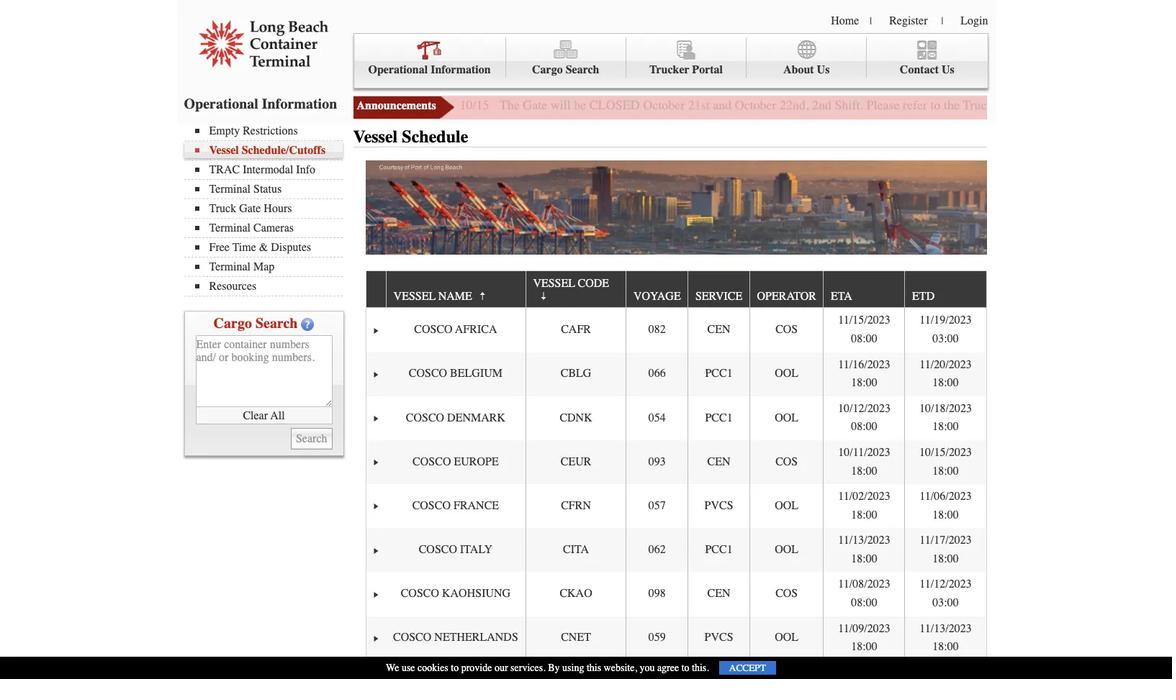 Task type: locate. For each thing, give the bounding box(es) containing it.
vessel left code at the top of page
[[533, 277, 575, 290]]

2 vertical spatial pcc1
[[705, 544, 733, 557]]

cosco france cell
[[386, 485, 525, 529]]

1 vertical spatial cos cell
[[749, 441, 823, 485]]

057 cell
[[626, 485, 688, 529]]

row up 082 at the right top of the page
[[366, 271, 986, 308]]

to left the provide
[[451, 662, 459, 675]]

cosco inside cosco africa cell
[[414, 323, 453, 336]]

row
[[366, 271, 986, 308], [366, 308, 986, 352], [366, 352, 986, 397], [366, 397, 986, 441], [366, 441, 986, 485], [366, 485, 986, 529], [366, 529, 986, 573], [366, 573, 986, 617], [366, 617, 986, 661], [366, 661, 986, 680]]

tree grid
[[366, 271, 986, 680]]

18:00 down 11/20/2023
[[933, 377, 959, 390]]

register
[[889, 14, 928, 27]]

info
[[296, 163, 315, 176]]

18:00 down 11/02/2023
[[851, 509, 877, 522]]

row containing vessel code
[[366, 271, 986, 308]]

0 horizontal spatial gate
[[239, 202, 261, 215]]

terminal cameras link
[[195, 222, 342, 235]]

2 vertical spatial 08:00
[[851, 597, 877, 610]]

hours left web
[[1024, 97, 1056, 113]]

1 vertical spatial operational
[[184, 96, 258, 112]]

5 ool from the top
[[775, 632, 799, 645]]

menu bar containing operational information
[[353, 33, 988, 89]]

and
[[713, 97, 732, 113]]

4 ool from the top
[[775, 544, 799, 557]]

will
[[551, 97, 571, 113]]

2 cen from the top
[[707, 456, 730, 468]]

10/18/2023 18:00
[[919, 402, 972, 434]]

row containing 11/09/2023 18:00
[[366, 617, 986, 661]]

operational up empty
[[184, 96, 258, 112]]

11/13/2023 down the 11/12/2023 03:00 'cell'
[[920, 623, 972, 635]]

vessel name link
[[394, 284, 496, 308]]

0 vertical spatial pvcs
[[705, 500, 733, 513]]

cosco inside "cosco italy" cell
[[419, 544, 457, 557]]

2 pvcs from the top
[[705, 632, 733, 645]]

2 ool from the top
[[775, 411, 799, 424]]

cen for 093
[[707, 456, 730, 468]]

truck inside empty restrictions vessel schedule/cutoffs trac intermodal info terminal status truck gate hours terminal cameras free time & disputes terminal map resources
[[209, 202, 236, 215]]

cell
[[386, 661, 525, 680], [525, 661, 626, 680], [626, 661, 688, 680], [688, 661, 749, 680], [749, 661, 823, 680], [823, 661, 905, 680], [905, 661, 986, 680]]

pcc1 right 066
[[705, 367, 733, 380]]

| right home link
[[870, 15, 872, 27]]

cosco left 'belgium'
[[409, 367, 447, 380]]

1 vertical spatial terminal
[[209, 222, 251, 235]]

18:00 down 10/18/2023
[[933, 421, 959, 434]]

2 08:00 from the top
[[851, 421, 877, 434]]

row containing 10/12/2023 08:00
[[366, 397, 986, 441]]

1 horizontal spatial 11/13/2023
[[920, 623, 972, 635]]

1 horizontal spatial vessel
[[533, 277, 575, 290]]

11/06/2023 18:00 cell
[[905, 485, 986, 529]]

1 ool from the top
[[775, 367, 799, 380]]

11/13/2023 down 11/02/2023 18:00 "cell"
[[838, 534, 890, 547]]

18:00 for 11/02/2023 18:00 "cell"
[[851, 509, 877, 522]]

18:00 inside 11/16/2023 18:00
[[851, 377, 877, 390]]

row up '054'
[[366, 352, 986, 397]]

row up 093
[[366, 397, 986, 441]]

cen cell right 098
[[688, 573, 749, 617]]

11/13/2023 18:00
[[838, 534, 890, 566], [920, 623, 972, 654]]

3 cen cell from the top
[[688, 573, 749, 617]]

0 horizontal spatial |
[[870, 15, 872, 27]]

2 vertical spatial cos cell
[[749, 573, 823, 617]]

search down resources link
[[255, 315, 298, 332]]

terminal up the resources
[[209, 261, 251, 274]]

1 cos cell from the top
[[749, 308, 823, 352]]

1 vertical spatial 03:00
[[933, 597, 959, 610]]

11/12/2023 03:00
[[920, 578, 972, 610]]

1 vertical spatial truck
[[209, 202, 236, 215]]

0 vertical spatial terminal
[[209, 183, 251, 196]]

october right and
[[735, 97, 777, 113]]

1 vertical spatial operational information
[[184, 96, 337, 112]]

18:00 down the "11/06/2023"
[[933, 509, 959, 522]]

1 03:00 from the top
[[933, 333, 959, 346]]

vessel inside "link"
[[533, 277, 575, 290]]

france
[[454, 500, 499, 513]]

1 pvcs cell from the top
[[688, 485, 749, 529]]

provide
[[461, 662, 492, 675]]

vessel up trac in the left of the page
[[209, 144, 239, 157]]

11/13/2023 18:00 up "11/08/2023"
[[838, 534, 890, 566]]

0 vertical spatial cos cell
[[749, 308, 823, 352]]

row group containing 11/15/2023 08:00
[[366, 308, 986, 680]]

0 vertical spatial operational
[[368, 63, 428, 76]]

cen for 082
[[707, 323, 730, 336]]

093
[[649, 456, 666, 468]]

cnet cell
[[525, 617, 626, 661]]

free time & disputes link
[[195, 241, 342, 254]]

10 row from the top
[[366, 661, 986, 680]]

truck right the
[[963, 97, 993, 113]]

3 row from the top
[[366, 352, 986, 397]]

row group
[[366, 308, 986, 680]]

1 vertical spatial menu bar
[[184, 123, 350, 297]]

3 cos from the top
[[775, 588, 798, 601]]

11/13/2023 18:00 down the 11/12/2023 03:00 'cell'
[[920, 623, 972, 654]]

10/18/2023 18:00 cell
[[905, 397, 986, 441]]

cosco denmark
[[406, 411, 505, 424]]

18:00 inside the 10/11/2023 18:00
[[851, 465, 877, 478]]

vessel code link
[[533, 271, 609, 308]]

eta
[[831, 290, 852, 303]]

0 horizontal spatial menu bar
[[184, 123, 350, 297]]

18:00 down 11/16/2023
[[851, 377, 877, 390]]

7 row from the top
[[366, 529, 986, 573]]

cosco left europe
[[413, 456, 451, 468]]

0 vertical spatial cos
[[775, 323, 798, 336]]

0 vertical spatial 11/13/2023
[[838, 534, 890, 547]]

11/15/2023
[[838, 314, 890, 327]]

3 terminal from the top
[[209, 261, 251, 274]]

row containing 10/11/2023 18:00
[[366, 441, 986, 485]]

pvcs cell right 057
[[688, 485, 749, 529]]

1 cell from the left
[[386, 661, 525, 680]]

ckao cell
[[525, 573, 626, 617]]

1 vertical spatial 08:00
[[851, 421, 877, 434]]

1 vertical spatial cos
[[775, 456, 798, 468]]

vessel
[[353, 127, 398, 147], [209, 144, 239, 157]]

18:00 inside 11/06/2023 18:00
[[933, 509, 959, 522]]

0 vertical spatial 03:00
[[933, 333, 959, 346]]

pvcs right 057
[[705, 500, 733, 513]]

3 ool from the top
[[775, 500, 799, 513]]

cen cell
[[688, 308, 749, 352], [688, 441, 749, 485], [688, 573, 749, 617]]

1 horizontal spatial october
[[735, 97, 777, 113]]

8 row from the top
[[366, 573, 986, 617]]

vessel schedule
[[353, 127, 468, 147]]

18:00 down 10/15/2023
[[933, 465, 959, 478]]

us right contact
[[942, 63, 955, 76]]

03:00
[[933, 333, 959, 346], [933, 597, 959, 610]]

08:00 inside 10/12/2023 08:00
[[851, 421, 877, 434]]

you
[[640, 662, 655, 675]]

cosco left italy
[[419, 544, 457, 557]]

066 cell
[[626, 352, 688, 397]]

11/16/2023
[[838, 358, 890, 371]]

0 vertical spatial menu bar
[[353, 33, 988, 89]]

cosco italy
[[419, 544, 493, 557]]

4 ool cell from the top
[[749, 529, 823, 573]]

1 horizontal spatial cargo
[[532, 63, 563, 76]]

10/12/2023
[[838, 402, 891, 415]]

ool
[[775, 367, 799, 380], [775, 411, 799, 424], [775, 500, 799, 513], [775, 544, 799, 557], [775, 632, 799, 645]]

pvcs cell for 057
[[688, 485, 749, 529]]

cosco belgium
[[409, 367, 503, 380]]

0 vertical spatial operational information
[[368, 63, 491, 76]]

cen down service
[[707, 323, 730, 336]]

1 horizontal spatial cargo search
[[532, 63, 599, 76]]

1 horizontal spatial 11/13/2023 18:00
[[920, 623, 972, 654]]

cafr
[[561, 323, 591, 336]]

row up 062
[[366, 485, 986, 529]]

1 row from the top
[[366, 271, 986, 308]]

2 pcc1 from the top
[[705, 411, 733, 424]]

cosco for cosco denmark
[[406, 411, 444, 424]]

2 pcc1 cell from the top
[[688, 397, 749, 441]]

0 vertical spatial hours
[[1024, 97, 1056, 113]]

cos cell for 10/11/2023
[[749, 441, 823, 485]]

03:00 inside 11/19/2023 03:00
[[933, 333, 959, 346]]

18:00 for 10/18/2023 18:00 cell
[[933, 421, 959, 434]]

cosco left denmark
[[406, 411, 444, 424]]

08:00 inside 11/08/2023 08:00
[[851, 597, 877, 610]]

4 row from the top
[[366, 397, 986, 441]]

this.
[[692, 662, 709, 675]]

cosco inside cosco denmark cell
[[406, 411, 444, 424]]

vessel down the 'announcements'
[[353, 127, 398, 147]]

18:00 for 11/16/2023 18:00 cell
[[851, 377, 877, 390]]

home link
[[831, 14, 859, 27]]

pvcs for 057
[[705, 500, 733, 513]]

operational up the 'announcements'
[[368, 63, 428, 76]]

08:00 down 11/15/2023
[[851, 333, 877, 346]]

vessel left name
[[394, 290, 436, 303]]

1 horizontal spatial to
[[682, 662, 689, 675]]

row down voyage link
[[366, 308, 986, 352]]

2 us from the left
[[942, 63, 955, 76]]

belgium
[[450, 367, 503, 380]]

cen cell for 093
[[688, 441, 749, 485]]

information up restrictions
[[262, 96, 337, 112]]

1 vertical spatial pvcs
[[705, 632, 733, 645]]

europe
[[454, 456, 499, 468]]

pcc1
[[705, 367, 733, 380], [705, 411, 733, 424], [705, 544, 733, 557]]

6 cell from the left
[[823, 661, 905, 680]]

ceur cell
[[525, 441, 626, 485]]

cosco for cosco netherlands
[[393, 632, 432, 645]]

0 vertical spatial cen cell
[[688, 308, 749, 352]]

10/15/2023
[[919, 446, 972, 459]]

ckao
[[560, 588, 592, 601]]

18:00 for 11/20/2023 18:00 cell
[[933, 377, 959, 390]]

2 cos cell from the top
[[749, 441, 823, 485]]

hours up cameras on the left top of the page
[[264, 202, 292, 215]]

cen cell right 093
[[688, 441, 749, 485]]

cdnk
[[560, 411, 592, 424]]

0 vertical spatial search
[[566, 63, 599, 76]]

terminal status link
[[195, 183, 342, 196]]

cargo search up the will on the left top of page
[[532, 63, 599, 76]]

1 cen cell from the top
[[688, 308, 749, 352]]

11/13/2023
[[838, 534, 890, 547], [920, 623, 972, 635]]

terminal
[[209, 183, 251, 196], [209, 222, 251, 235], [209, 261, 251, 274]]

098 cell
[[626, 573, 688, 617]]

operational information up the 'announcements'
[[368, 63, 491, 76]]

0 vertical spatial pvcs cell
[[688, 485, 749, 529]]

row up agree
[[366, 617, 986, 661]]

08:00 down 10/12/2023
[[851, 421, 877, 434]]

0 horizontal spatial operational
[[184, 96, 258, 112]]

eta link
[[831, 284, 859, 308]]

information up 10/15
[[431, 63, 491, 76]]

1 vertical spatial cargo search
[[214, 315, 298, 332]]

october left 21st
[[643, 97, 685, 113]]

0 horizontal spatial us
[[817, 63, 830, 76]]

pcc1 cell for 054
[[688, 397, 749, 441]]

0 horizontal spatial 11/13/2023
[[838, 534, 890, 547]]

us for about us
[[817, 63, 830, 76]]

3 cos cell from the top
[[749, 573, 823, 617]]

ool cell for 11/09/2023
[[749, 617, 823, 661]]

2 03:00 from the top
[[933, 597, 959, 610]]

2 vertical spatial cos
[[775, 588, 798, 601]]

10/15/2023 18:00 cell
[[905, 441, 986, 485]]

18:00 for 11/17/2023 18:00 cell
[[933, 553, 959, 566]]

pvcs cell
[[688, 485, 749, 529], [688, 617, 749, 661]]

08:00 for 10/12/2023 08:00
[[851, 421, 877, 434]]

0 horizontal spatial vessel
[[394, 290, 436, 303]]

row up 057
[[366, 441, 986, 485]]

services.
[[511, 662, 546, 675]]

10/11/2023
[[838, 446, 890, 459]]

2 row from the top
[[366, 308, 986, 352]]

operational
[[368, 63, 428, 76], [184, 96, 258, 112]]

pvcs up this.
[[705, 632, 733, 645]]

1 horizontal spatial operational
[[368, 63, 428, 76]]

1 vertical spatial 11/13/2023
[[920, 623, 972, 635]]

08:00 down "11/08/2023"
[[851, 597, 877, 610]]

cargo search down resources link
[[214, 315, 298, 332]]

row up 059
[[366, 573, 986, 617]]

None submit
[[291, 428, 332, 450]]

18:00 inside 11/17/2023 18:00
[[933, 553, 959, 566]]

pcc1 for 062
[[705, 544, 733, 557]]

1 horizontal spatial gate
[[523, 97, 547, 113]]

03:00 for 11/12/2023 03:00
[[933, 597, 959, 610]]

clear all
[[243, 409, 285, 422]]

cosco inside cosco netherlands cell
[[393, 632, 432, 645]]

08:00 inside 11/15/2023 08:00
[[851, 333, 877, 346]]

cen cell down service
[[688, 308, 749, 352]]

18:00 inside 10/15/2023 18:00
[[933, 465, 959, 478]]

18:00 inside 10/18/2023 18:00
[[933, 421, 959, 434]]

0 vertical spatial cen
[[707, 323, 730, 336]]

pcc1 cell right '054'
[[688, 397, 749, 441]]

1 horizontal spatial operational information
[[368, 63, 491, 76]]

0 vertical spatial 08:00
[[851, 333, 877, 346]]

information
[[431, 63, 491, 76], [262, 96, 337, 112]]

2 vertical spatial cen
[[707, 588, 730, 601]]

18:00 down 11/17/2023
[[933, 553, 959, 566]]

cosco africa
[[414, 323, 497, 336]]

1 vertical spatial search
[[255, 315, 298, 332]]

cen cell for 082
[[688, 308, 749, 352]]

1 vertical spatial information
[[262, 96, 337, 112]]

cosco
[[414, 323, 453, 336], [409, 367, 447, 380], [406, 411, 444, 424], [413, 456, 451, 468], [412, 500, 451, 513], [419, 544, 457, 557], [401, 588, 439, 601], [393, 632, 432, 645]]

0 horizontal spatial october
[[643, 97, 685, 113]]

11/12/2023 03:00 cell
[[905, 573, 986, 617]]

|
[[870, 15, 872, 27], [941, 15, 943, 27]]

cita cell
[[525, 529, 626, 573]]

cosco netherlands
[[393, 632, 518, 645]]

1 cos from the top
[[775, 323, 798, 336]]

row down 059
[[366, 661, 986, 680]]

2 vertical spatial cen cell
[[688, 573, 749, 617]]

pvcs cell up this.
[[688, 617, 749, 661]]

1 horizontal spatial |
[[941, 15, 943, 27]]

2 cos from the top
[[775, 456, 798, 468]]

0 vertical spatial information
[[431, 63, 491, 76]]

11/13/2023 18:00 cell
[[823, 529, 905, 573], [905, 617, 986, 661]]

cosco down "cosco italy" cell
[[401, 588, 439, 601]]

october
[[643, 97, 685, 113], [735, 97, 777, 113]]

0 vertical spatial cargo
[[532, 63, 563, 76]]

clear all button
[[195, 407, 332, 425]]

1 pcc1 cell from the top
[[688, 352, 749, 397]]

11/02/2023
[[838, 490, 890, 503]]

9 row from the top
[[366, 617, 986, 661]]

10/15/2023 18:00
[[919, 446, 972, 478]]

operational information up empty restrictions link
[[184, 96, 337, 112]]

11/08/2023
[[838, 578, 890, 591]]

cargo search link
[[506, 37, 626, 78]]

5 ool cell from the top
[[749, 617, 823, 661]]

cosco left france
[[412, 500, 451, 513]]

03:00 inside 11/12/2023 03:00
[[933, 597, 959, 610]]

gate
[[523, 97, 547, 113], [996, 97, 1021, 113], [239, 202, 261, 215]]

search up "be"
[[566, 63, 599, 76]]

18:00 inside 11/20/2023 18:00
[[933, 377, 959, 390]]

6 row from the top
[[366, 485, 986, 529]]

we use cookies to provide our services. by using this website, you agree to this.
[[386, 662, 709, 675]]

ool cell for 11/13/2023
[[749, 529, 823, 573]]

0 vertical spatial cargo search
[[532, 63, 599, 76]]

5 row from the top
[[366, 441, 986, 485]]

cafr cell
[[525, 308, 626, 352]]

hours
[[1024, 97, 1056, 113], [264, 202, 292, 215]]

1 horizontal spatial menu bar
[[353, 33, 988, 89]]

cos for 11/15/2023
[[775, 323, 798, 336]]

1 vertical spatial cen cell
[[688, 441, 749, 485]]

| left login
[[941, 15, 943, 27]]

098
[[649, 588, 666, 601]]

1 horizontal spatial search
[[566, 63, 599, 76]]

1 vertical spatial hours
[[264, 202, 292, 215]]

terminal down trac in the left of the page
[[209, 183, 251, 196]]

voyage link
[[634, 284, 688, 308]]

1 ool cell from the top
[[749, 352, 823, 397]]

operational inside menu bar
[[368, 63, 428, 76]]

1 cen from the top
[[707, 323, 730, 336]]

us right about on the right top of the page
[[817, 63, 830, 76]]

cosco inside cosco france cell
[[412, 500, 451, 513]]

3 pcc1 cell from the top
[[688, 529, 749, 573]]

1 horizontal spatial hours
[[1024, 97, 1056, 113]]

0 vertical spatial pcc1
[[705, 367, 733, 380]]

3 08:00 from the top
[[851, 597, 877, 610]]

gate inside empty restrictions vessel schedule/cutoffs trac intermodal info terminal status truck gate hours terminal cameras free time & disputes terminal map resources
[[239, 202, 261, 215]]

0 horizontal spatial hours
[[264, 202, 292, 215]]

2 pvcs cell from the top
[[688, 617, 749, 661]]

pcc1 cell
[[688, 352, 749, 397], [688, 397, 749, 441], [688, 529, 749, 573]]

18:00 down 10/11/2023
[[851, 465, 877, 478]]

11/13/2023 18:00 cell up "11/08/2023"
[[823, 529, 905, 573]]

cen for 098
[[707, 588, 730, 601]]

2 terminal from the top
[[209, 222, 251, 235]]

cosco inside cosco kaohsiung cell
[[401, 588, 439, 601]]

etd
[[912, 290, 935, 303]]

1 vertical spatial cargo
[[214, 315, 252, 332]]

18:00 for 10/15/2023 18:00 cell
[[933, 465, 959, 478]]

0 vertical spatial truck
[[963, 97, 993, 113]]

3 cen from the top
[[707, 588, 730, 601]]

cosco inside cosco europe cell
[[413, 456, 451, 468]]

pcc1 for 054
[[705, 411, 733, 424]]

truck down trac in the left of the page
[[209, 202, 236, 215]]

18:00 inside 11/09/2023 18:00
[[851, 641, 877, 654]]

1 08:00 from the top
[[851, 333, 877, 346]]

to left the
[[931, 97, 941, 113]]

cargo down the resources
[[214, 315, 252, 332]]

11/19/2023
[[920, 314, 972, 327]]

cosco up use
[[393, 632, 432, 645]]

cblg cell
[[525, 352, 626, 397]]

11/13/2023 18:00 cell down 11/12/2023 03:00
[[905, 617, 986, 661]]

1 vertical spatial pvcs cell
[[688, 617, 749, 661]]

1 horizontal spatial information
[[431, 63, 491, 76]]

2 cen cell from the top
[[688, 441, 749, 485]]

information inside operational information link
[[431, 63, 491, 76]]

pcc1 right 062
[[705, 544, 733, 557]]

ool cell for 10/12/2023
[[749, 397, 823, 441]]

pcc1 right '054'
[[705, 411, 733, 424]]

row up 098
[[366, 529, 986, 573]]

pvcs for 059
[[705, 632, 733, 645]]

3 ool cell from the top
[[749, 485, 823, 529]]

1 horizontal spatial us
[[942, 63, 955, 76]]

cos cell
[[749, 308, 823, 352], [749, 441, 823, 485], [749, 573, 823, 617]]

08:00 for 11/08/2023 08:00
[[851, 597, 877, 610]]

ool cell
[[749, 352, 823, 397], [749, 397, 823, 441], [749, 485, 823, 529], [749, 529, 823, 573], [749, 617, 823, 661]]

website,
[[604, 662, 637, 675]]

empty
[[209, 125, 240, 138]]

cosco for cosco belgium
[[409, 367, 447, 380]]

cfrn
[[561, 500, 591, 513]]

cosco inside cosco belgium cell
[[409, 367, 447, 380]]

operational information link
[[354, 37, 506, 78]]

11/09/2023 18:00
[[838, 623, 890, 654]]

11/17/2023 18:00 cell
[[905, 529, 986, 573]]

pcc1 cell right 062
[[688, 529, 749, 573]]

vessel
[[533, 277, 575, 290], [394, 290, 436, 303]]

1 vertical spatial cen
[[707, 456, 730, 468]]

ool cell for 11/16/2023
[[749, 352, 823, 397]]

announcements
[[357, 99, 436, 112]]

1 pcc1 from the top
[[705, 367, 733, 380]]

1 pvcs from the top
[[705, 500, 733, 513]]

pcc1 cell for 062
[[688, 529, 749, 573]]

0 vertical spatial 11/13/2023 18:00
[[838, 534, 890, 566]]

18:00 down 11/09/2023
[[851, 641, 877, 654]]

1 horizontal spatial vessel
[[353, 127, 398, 147]]

0 horizontal spatial search
[[255, 315, 298, 332]]

pvcs
[[705, 500, 733, 513], [705, 632, 733, 645]]

cosco down vessel name
[[414, 323, 453, 336]]

1 vertical spatial pcc1
[[705, 411, 733, 424]]

2 ool cell from the top
[[749, 397, 823, 441]]

terminal up free
[[209, 222, 251, 235]]

us inside 'link'
[[942, 63, 955, 76]]

italy
[[460, 544, 493, 557]]

0 horizontal spatial to
[[451, 662, 459, 675]]

cen right 093
[[707, 456, 730, 468]]

to left this.
[[682, 662, 689, 675]]

1 us from the left
[[817, 63, 830, 76]]

7 cell from the left
[[905, 661, 986, 680]]

03:00 down 11/12/2023
[[933, 597, 959, 610]]

2 | from the left
[[941, 15, 943, 27]]

18:00 inside 11/02/2023 18:00
[[851, 509, 877, 522]]

22nd,
[[780, 97, 809, 113]]

03:00 down the 11/19/2023
[[933, 333, 959, 346]]

menu bar
[[353, 33, 988, 89], [184, 123, 350, 297]]

0 horizontal spatial truck
[[209, 202, 236, 215]]

tree grid containing vessel code
[[366, 271, 986, 680]]

pcc1 cell right 066
[[688, 352, 749, 397]]

cen right 098
[[707, 588, 730, 601]]

2 vertical spatial terminal
[[209, 261, 251, 274]]

1 terminal from the top
[[209, 183, 251, 196]]

11/15/2023 08:00 cell
[[823, 308, 905, 352]]

11/15/2023 08:00
[[838, 314, 890, 346]]

0 horizontal spatial vessel
[[209, 144, 239, 157]]

cen cell for 098
[[688, 573, 749, 617]]

cargo up the will on the left top of page
[[532, 63, 563, 76]]

pcc1 cell for 066
[[688, 352, 749, 397]]

3 pcc1 from the top
[[705, 544, 733, 557]]

Enter container numbers and/ or booking numbers.  text field
[[195, 335, 332, 407]]



Task type: describe. For each thing, give the bounding box(es) containing it.
cosco france
[[412, 500, 499, 513]]

login
[[961, 14, 988, 27]]

0 horizontal spatial cargo search
[[214, 315, 298, 332]]

cosco for cosco kaohsiung
[[401, 588, 439, 601]]

cosco italy cell
[[386, 529, 525, 573]]

truck gate hours link
[[195, 202, 342, 215]]

row containing 11/08/2023 08:00
[[366, 573, 986, 617]]

2 horizontal spatial to
[[931, 97, 941, 113]]

status
[[253, 183, 282, 196]]

operational information inside menu bar
[[368, 63, 491, 76]]

1 vertical spatial 11/13/2023 18:00 cell
[[905, 617, 986, 661]]

18:00 up "11/08/2023"
[[851, 553, 877, 566]]

operator
[[757, 290, 816, 303]]

1 horizontal spatial truck
[[963, 97, 993, 113]]

cosco for cosco africa
[[414, 323, 453, 336]]

denmark
[[447, 411, 505, 424]]

18:00 down the 11/12/2023 03:00 'cell'
[[933, 641, 959, 654]]

portal
[[692, 63, 723, 76]]

03:00 for 11/19/2023 03:00
[[933, 333, 959, 346]]

accept button
[[719, 662, 776, 675]]

18:00 for '11/09/2023 18:00' cell at the bottom right
[[851, 641, 877, 654]]

login link
[[961, 14, 988, 27]]

service
[[695, 290, 742, 303]]

4 cell from the left
[[688, 661, 749, 680]]

18:00 for '10/11/2023 18:00' cell
[[851, 465, 877, 478]]

restrictions
[[243, 125, 298, 138]]

vessel for vessel name
[[394, 290, 436, 303]]

register link
[[889, 14, 928, 27]]

us for contact us
[[942, 63, 955, 76]]

082 cell
[[626, 308, 688, 352]]

3 cell from the left
[[626, 661, 688, 680]]

etd link
[[912, 284, 942, 308]]

all
[[270, 409, 285, 422]]

ool for 11/02/2023
[[775, 500, 799, 513]]

contact us link
[[867, 37, 987, 78]]

cargo inside 'link'
[[532, 63, 563, 76]]

066
[[649, 367, 666, 380]]

cdnk cell
[[525, 397, 626, 441]]

about us link
[[747, 37, 867, 78]]

11/13/2023 for the bottommost 11/13/2023 18:00 cell
[[920, 623, 972, 635]]

059
[[649, 632, 666, 645]]

operator link
[[757, 284, 823, 308]]

cosco for cosco europe
[[413, 456, 451, 468]]

empty restrictions link
[[195, 125, 342, 138]]

row containing 11/15/2023 08:00
[[366, 308, 986, 352]]

10/12/2023 08:00 cell
[[823, 397, 905, 441]]

cos cell for 11/08/2023
[[749, 573, 823, 617]]

trac intermodal info link
[[195, 163, 342, 176]]

ceur
[[561, 456, 591, 468]]

093 cell
[[626, 441, 688, 485]]

1 october from the left
[[643, 97, 685, 113]]

11/06/2023
[[920, 490, 972, 503]]

ool for 11/13/2023
[[775, 544, 799, 557]]

11/08/2023 08:00
[[838, 578, 890, 610]]

menu bar containing empty restrictions
[[184, 123, 350, 297]]

059 cell
[[626, 617, 688, 661]]

cosco europe
[[413, 456, 499, 468]]

cfrn cell
[[525, 485, 626, 529]]

18:00 for the 11/06/2023 18:00 cell
[[933, 509, 959, 522]]

11/17/2023 18:00
[[920, 534, 972, 566]]

please
[[867, 97, 900, 113]]

11/02/2023 18:00
[[838, 490, 890, 522]]

cnet
[[561, 632, 591, 645]]

11/09/2023
[[838, 623, 890, 635]]

voyage
[[634, 290, 681, 303]]

resources link
[[195, 280, 342, 293]]

11/13/2023 for topmost 11/13/2023 18:00 cell
[[838, 534, 890, 547]]

cosco for cosco france
[[412, 500, 451, 513]]

054
[[649, 411, 666, 424]]

row containing 11/16/2023 18:00
[[366, 352, 986, 397]]

11/09/2023 18:00 cell
[[823, 617, 905, 661]]

0 horizontal spatial information
[[262, 96, 337, 112]]

trac
[[209, 163, 240, 176]]

further
[[1130, 97, 1165, 113]]

web
[[1059, 97, 1081, 113]]

empty restrictions vessel schedule/cutoffs trac intermodal info terminal status truck gate hours terminal cameras free time & disputes terminal map resources
[[209, 125, 326, 293]]

11/08/2023 08:00 cell
[[823, 573, 905, 617]]

cosco denmark cell
[[386, 397, 525, 441]]

service link
[[695, 284, 749, 308]]

10/12/2023 08:00
[[838, 402, 891, 434]]

08:00 for 11/15/2023 08:00
[[851, 333, 877, 346]]

11/12/2023
[[920, 578, 972, 591]]

code
[[578, 277, 609, 290]]

terminal map link
[[195, 261, 342, 274]]

ool for 11/09/2023
[[775, 632, 799, 645]]

schedule
[[402, 127, 468, 147]]

vessel inside empty restrictions vessel schedule/cutoffs trac intermodal info terminal status truck gate hours terminal cameras free time & disputes terminal map resources
[[209, 144, 239, 157]]

11/20/2023
[[920, 358, 972, 371]]

2 horizontal spatial gate
[[996, 97, 1021, 113]]

0 vertical spatial 11/13/2023 18:00 cell
[[823, 529, 905, 573]]

hours inside empty restrictions vessel schedule/cutoffs trac intermodal info terminal status truck gate hours terminal cameras free time & disputes terminal map resources
[[264, 202, 292, 215]]

2 cell from the left
[[525, 661, 626, 680]]

free
[[209, 241, 230, 254]]

1 | from the left
[[870, 15, 872, 27]]

ool for 11/16/2023
[[775, 367, 799, 380]]

using
[[562, 662, 584, 675]]

11/19/2023 03:00 cell
[[905, 308, 986, 352]]

disputes
[[271, 241, 311, 254]]

our
[[495, 662, 508, 675]]

cosco africa cell
[[386, 308, 525, 352]]

cosco kaohsiung
[[401, 588, 511, 601]]

ool for 10/12/2023
[[775, 411, 799, 424]]

cosco europe cell
[[386, 441, 525, 485]]

054 cell
[[626, 397, 688, 441]]

0 horizontal spatial cargo
[[214, 315, 252, 332]]

africa
[[455, 323, 497, 336]]

trucker portal link
[[626, 37, 747, 78]]

pcc1 for 066
[[705, 367, 733, 380]]

cos for 11/08/2023
[[775, 588, 798, 601]]

11/16/2023 18:00 cell
[[823, 352, 905, 397]]

cosco for cosco italy
[[419, 544, 457, 557]]

cargo search inside 'link'
[[532, 63, 599, 76]]

cos for 10/11/2023
[[775, 456, 798, 468]]

clear
[[243, 409, 268, 422]]

cosco netherlands cell
[[386, 617, 525, 661]]

map
[[253, 261, 275, 274]]

10/11/2023 18:00 cell
[[823, 441, 905, 485]]

062 cell
[[626, 529, 688, 573]]

row containing 11/02/2023 18:00
[[366, 485, 986, 529]]

11/02/2023 18:00 cell
[[823, 485, 905, 529]]

trucker portal
[[649, 63, 723, 76]]

name
[[438, 290, 472, 303]]

cosco kaohsiung cell
[[386, 573, 525, 617]]

1 vertical spatial 11/13/2023 18:00
[[920, 623, 972, 654]]

refer
[[903, 97, 927, 113]]

trucker
[[649, 63, 689, 76]]

about
[[783, 63, 814, 76]]

082
[[649, 323, 666, 336]]

netherlands
[[434, 632, 518, 645]]

search inside 'link'
[[566, 63, 599, 76]]

0 horizontal spatial 11/13/2023 18:00
[[838, 534, 890, 566]]

use
[[402, 662, 415, 675]]

2 october from the left
[[735, 97, 777, 113]]

the
[[500, 97, 520, 113]]

schedule/cutoffs
[[242, 144, 326, 157]]

cos cell for 11/15/2023
[[749, 308, 823, 352]]

0 horizontal spatial operational information
[[184, 96, 337, 112]]

ool cell for 11/02/2023
[[749, 485, 823, 529]]

21st
[[688, 97, 710, 113]]

g
[[1168, 97, 1172, 113]]

11/20/2023 18:00 cell
[[905, 352, 986, 397]]

11/17/2023
[[920, 534, 972, 547]]

5 cell from the left
[[749, 661, 823, 680]]

10/15 the gate will be closed october 21st and october 22nd, 2nd shift. please refer to the truck gate hours web page for further g
[[460, 97, 1172, 113]]

shift.
[[835, 97, 863, 113]]

11/19/2023 03:00
[[920, 314, 972, 346]]

page
[[1084, 97, 1108, 113]]

pvcs cell for 059
[[688, 617, 749, 661]]

row containing 11/13/2023 18:00
[[366, 529, 986, 573]]

&
[[259, 241, 268, 254]]

intermodal
[[243, 163, 293, 176]]

vessel for vessel code
[[533, 277, 575, 290]]

cosco belgium cell
[[386, 352, 525, 397]]

cameras
[[253, 222, 294, 235]]



Task type: vqa. For each thing, say whether or not it's contained in the screenshot.
059's PVCS cell
yes



